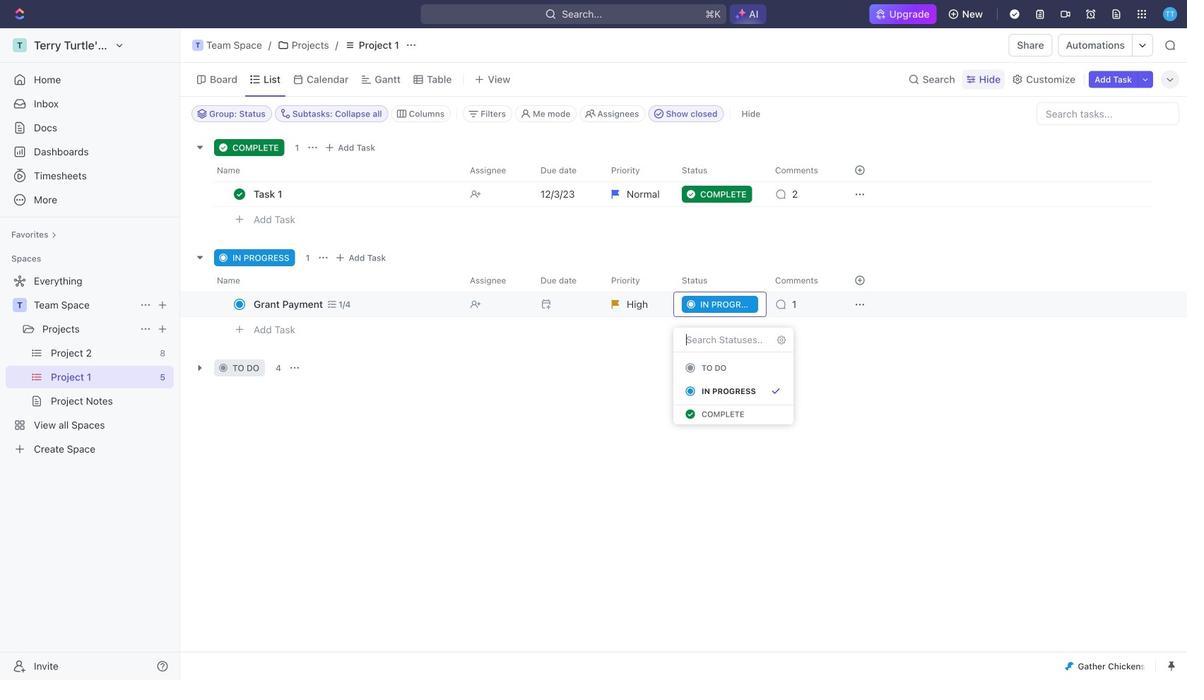 Task type: vqa. For each thing, say whether or not it's contained in the screenshot.
'Search Statuses...' FIELD
yes



Task type: describe. For each thing, give the bounding box(es) containing it.
0 vertical spatial team space, , element
[[192, 40, 204, 51]]

Search tasks... text field
[[1038, 103, 1179, 124]]

sidebar navigation
[[0, 28, 180, 681]]

tree inside sidebar navigation
[[6, 270, 174, 461]]

drumstick bite image
[[1065, 663, 1074, 671]]

Search Statuses... field
[[685, 334, 765, 346]]



Task type: locate. For each thing, give the bounding box(es) containing it.
0 horizontal spatial team space, , element
[[13, 298, 27, 312]]

1 horizontal spatial team space, , element
[[192, 40, 204, 51]]

team space, , element
[[192, 40, 204, 51], [13, 298, 27, 312]]

tree
[[6, 270, 174, 461]]

1 vertical spatial team space, , element
[[13, 298, 27, 312]]

team space, , element inside sidebar navigation
[[13, 298, 27, 312]]



